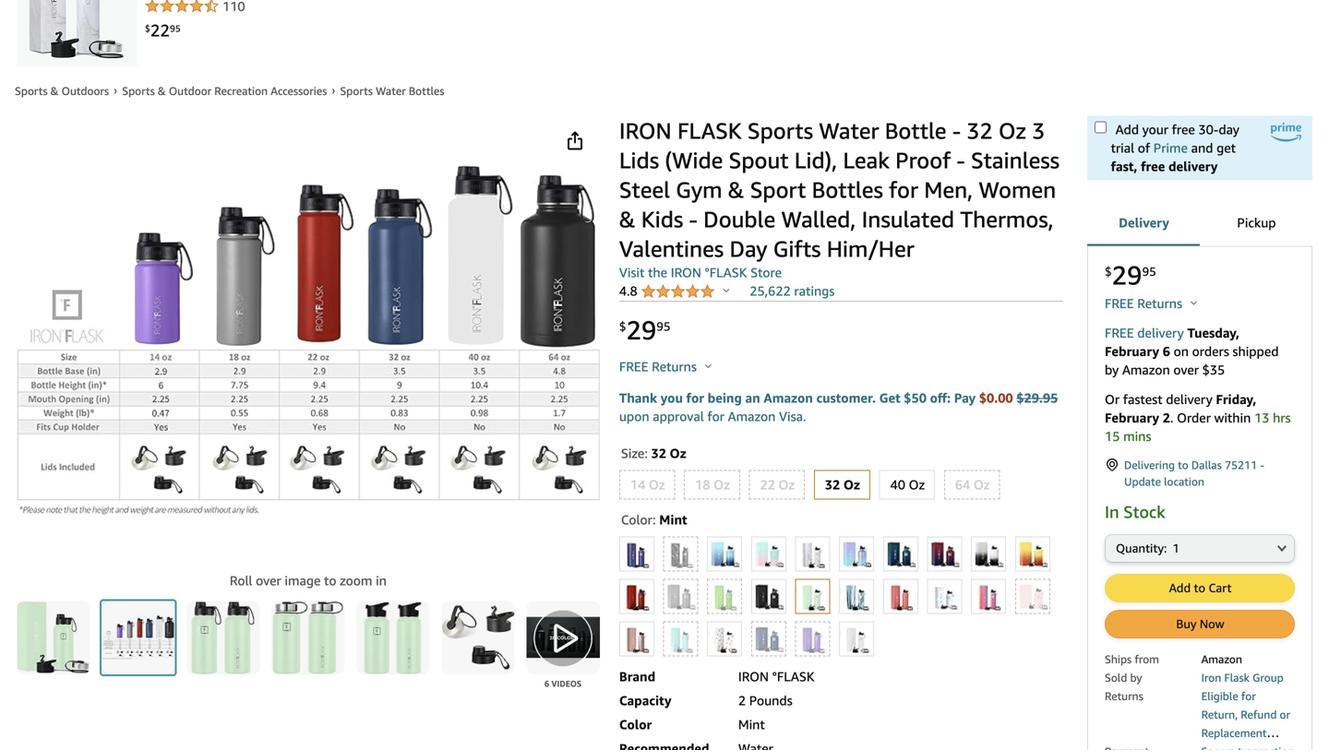 Task type: locate. For each thing, give the bounding box(es) containing it.
walled,
[[781, 206, 856, 233]]

free returns button
[[1105, 294, 1197, 313], [619, 357, 712, 376]]

1 vertical spatial option group
[[614, 533, 1063, 660]]

0 horizontal spatial °flask
[[705, 265, 747, 280]]

0 vertical spatial option group
[[614, 466, 1063, 503]]

over right roll
[[256, 573, 281, 589]]

2 vertical spatial $
[[619, 319, 626, 333]]

buy
[[1176, 617, 1197, 631]]

1 horizontal spatial 32
[[825, 477, 840, 492]]

1 february from the top
[[1105, 344, 1159, 359]]

2 left the pounds
[[738, 693, 746, 708]]

delivery up order
[[1166, 392, 1213, 407]]

returns up free delivery
[[1137, 296, 1182, 311]]

1 vertical spatial 22
[[760, 477, 775, 492]]

february for friday, february 2
[[1105, 410, 1159, 425]]

within down friday,
[[1214, 410, 1251, 425]]

free up free delivery
[[1105, 296, 1134, 311]]

bottle
[[885, 117, 947, 144]]

you
[[661, 390, 683, 405]]

february up mins
[[1105, 410, 1159, 425]]

february down free delivery
[[1105, 344, 1159, 359]]

1 horizontal spatial 6
[[1163, 344, 1170, 359]]

insulated
[[862, 206, 954, 233]]

0 vertical spatial 6
[[1163, 344, 1170, 359]]

1 horizontal spatial popover image
[[1191, 300, 1197, 305]]

-
[[952, 117, 961, 144], [957, 147, 965, 174], [689, 206, 698, 233], [1260, 459, 1264, 472]]

oz for 32 oz
[[843, 477, 860, 492]]

popover image up tuesday,
[[1191, 300, 1197, 305]]

32 up stainless on the right
[[967, 117, 993, 144]]

dropdown image
[[1277, 545, 1287, 552]]

amazon up iron
[[1201, 653, 1242, 666]]

0 horizontal spatial water
[[376, 84, 406, 97]]

bubble gum image
[[752, 537, 785, 571]]

by down ships from
[[1130, 671, 1142, 684]]

$ inside $ 22 95
[[145, 23, 150, 34]]

1 vertical spatial by
[[1130, 671, 1142, 684]]

returns up the you
[[652, 359, 697, 374]]

1 horizontal spatial $
[[619, 319, 626, 333]]

$
[[145, 23, 150, 34], [1105, 264, 1112, 279], [619, 319, 626, 333]]

32 inside iron flask sports water bottle - 32 oz 3 lids (wide spout lid), leak proof - stainless steel gym & sport bottles for men, women & kids - double walled, insulated thermos, valentines day gifts him/her visit the iron °flask store
[[967, 117, 993, 144]]

18 oz
[[695, 477, 730, 492]]

february
[[1105, 344, 1159, 359], [1105, 410, 1159, 425]]

returns down the sold
[[1105, 690, 1143, 703]]

1 horizontal spatial to
[[1178, 459, 1189, 472]]

0 vertical spatial free returns button
[[1105, 294, 1197, 313]]

32
[[967, 117, 993, 144], [651, 446, 666, 461], [825, 477, 840, 492]]

2 vertical spatial iron
[[738, 669, 769, 684]]

95
[[170, 23, 181, 34], [1142, 264, 1156, 279], [657, 319, 671, 333]]

cotton candy image
[[840, 537, 873, 571]]

2 down or fastest delivery
[[1163, 410, 1170, 425]]

add up trial
[[1116, 122, 1139, 137]]

$ right iron °flask sports water bottle - 22 oz 3 lids (wide spout lid), leak proof - stainless steel gym & sport bottles for men, wo image
[[145, 23, 150, 34]]

1
[[1173, 541, 1180, 556]]

0 horizontal spatial 6
[[544, 679, 549, 689]]

1 vertical spatial returns
[[652, 359, 697, 374]]

rose gold image
[[620, 622, 653, 656]]

february inside friday, february 2
[[1105, 410, 1159, 425]]

oz right 18 at the bottom of page
[[714, 477, 730, 492]]

sports up spout
[[748, 117, 813, 144]]

6 videos
[[544, 679, 582, 689]]

95 down 4.8 button
[[657, 319, 671, 333]]

oz left 3 at the right of page
[[999, 117, 1026, 144]]

$0.00
[[979, 390, 1013, 405]]

1 horizontal spatial $ 29 95
[[1105, 260, 1156, 291]]

sport
[[750, 176, 806, 203]]

32 right '22 oz'
[[825, 477, 840, 492]]

store
[[750, 265, 782, 280]]

2 pounds
[[738, 693, 793, 708]]

free up thank
[[619, 359, 648, 374]]

add inside add your free 30-day trial of
[[1116, 122, 1139, 137]]

group
[[1253, 671, 1284, 684]]

29 down 4.8
[[626, 315, 657, 346]]

22 inside button
[[760, 477, 775, 492]]

oz for 64 oz
[[974, 477, 990, 492]]

for right the you
[[686, 390, 704, 405]]

oz inside "button"
[[649, 477, 665, 492]]

0 horizontal spatial by
[[1105, 362, 1119, 378]]

to up location
[[1178, 459, 1189, 472]]

1 horizontal spatial by
[[1130, 671, 1142, 684]]

1 horizontal spatial free returns button
[[1105, 294, 1197, 313]]

over
[[1173, 362, 1199, 378], [256, 573, 281, 589]]

& down steel
[[619, 206, 635, 233]]

delivery down and
[[1168, 159, 1218, 174]]

0 vertical spatial water
[[376, 84, 406, 97]]

oz left the 40 on the right bottom
[[843, 477, 860, 492]]

option group for color: mint
[[614, 533, 1063, 660]]

0 vertical spatial 95
[[170, 23, 181, 34]]

$29.95
[[1016, 390, 1058, 405]]

stainless
[[971, 147, 1060, 174]]

3
[[1032, 117, 1045, 144]]

oz right the 40 on the right bottom
[[909, 477, 925, 492]]

6 left 'on'
[[1163, 344, 1170, 359]]

add your free 30-day trial of
[[1111, 122, 1239, 156]]

sports & outdoors › sports & outdoor recreation accessories › sports water bottles
[[15, 84, 444, 97]]

0 vertical spatial free returns
[[1105, 296, 1186, 311]]

iron
[[1201, 671, 1221, 684]]

0 horizontal spatial $ 29 95
[[619, 315, 671, 346]]

brand
[[619, 669, 655, 684]]

popover image down the "visit the iron °flask store" link
[[723, 288, 730, 293]]

iron up the 2 pounds
[[738, 669, 769, 684]]

add up the buy
[[1169, 581, 1191, 595]]

for up the insulated
[[889, 176, 918, 203]]

1 vertical spatial free returns button
[[619, 357, 712, 376]]

or fastest delivery
[[1105, 392, 1216, 407]]

now
[[1200, 617, 1224, 631]]

°flask down the day on the top right of page
[[705, 265, 747, 280]]

2 › from the left
[[332, 84, 335, 96]]

by inside on orders shipped by amazon over $35
[[1105, 362, 1119, 378]]

size: 32 oz
[[621, 446, 686, 461]]

95 up outdoor
[[170, 23, 181, 34]]

$ 29 95 down delivery link
[[1105, 260, 1156, 291]]

$ 22 95
[[145, 20, 181, 40]]

1 vertical spatial within
[[1201, 745, 1233, 750]]

free returns for free returns button to the left
[[619, 359, 700, 374]]

0 vertical spatial 29
[[1112, 260, 1142, 291]]

1 horizontal spatial 22
[[760, 477, 775, 492]]

None checkbox
[[1095, 121, 1107, 133]]

popover image
[[723, 288, 730, 293], [1191, 300, 1197, 305]]

option group containing 14 oz
[[614, 466, 1063, 503]]

option group
[[614, 466, 1063, 503], [614, 533, 1063, 660]]

32 oz
[[825, 477, 860, 492]]

1 vertical spatial 6
[[544, 679, 549, 689]]

water inside iron flask sports water bottle - 32 oz 3 lids (wide spout lid), leak proof - stainless steel gym & sport bottles for men, women & kids - double walled, insulated thermos, valentines day gifts him/her visit the iron °flask store
[[819, 117, 879, 144]]

1 vertical spatial 95
[[1142, 264, 1156, 279]]

0 vertical spatial bottles
[[409, 84, 444, 97]]

within down replacement
[[1201, 745, 1233, 750]]

for down the iron flask group link
[[1241, 690, 1256, 703]]

0 vertical spatial iron
[[619, 117, 672, 144]]

1 vertical spatial free
[[1141, 159, 1165, 174]]

to for delivering
[[1178, 459, 1189, 472]]

iron flask sports water bottle - 32 oz 3 lids (wide spout lid), leak proof - stainless steel gym & sport bottles for men, women & kids - double walled, insulated thermos, valentines day gifts him/her visit the iron °flask store
[[619, 117, 1060, 280]]

returns inside iron flask group returns
[[1105, 690, 1143, 703]]

1 vertical spatial °flask
[[772, 669, 815, 684]]

delivering to dallas 75211 - update location
[[1124, 459, 1264, 488]]

dark night image
[[884, 537, 917, 571]]

and
[[1191, 140, 1213, 156]]

0 horizontal spatial free returns button
[[619, 357, 712, 376]]

amazon up fastest
[[1122, 362, 1170, 378]]

pounds
[[749, 693, 793, 708]]

delivery link
[[1087, 200, 1200, 248]]

flask
[[1224, 671, 1250, 684]]

mins
[[1123, 429, 1151, 444]]

1 vertical spatial 32
[[651, 446, 666, 461]]

option group for size: 32 oz
[[614, 466, 1063, 503]]

ships from
[[1105, 653, 1159, 666]]

kids
[[641, 206, 683, 233]]

by inside amazon sold by
[[1130, 671, 1142, 684]]

Buy Now submit
[[1106, 611, 1294, 638]]

1 horizontal spatial water
[[819, 117, 879, 144]]

day
[[730, 235, 767, 262]]

$ down 4.8
[[619, 319, 626, 333]]

being
[[708, 390, 742, 405]]

2 option group from the top
[[614, 533, 1063, 660]]

location
[[1164, 475, 1204, 488]]

› right outdoors
[[114, 84, 117, 96]]

1 vertical spatial add
[[1169, 581, 1191, 595]]

delivery up 'on'
[[1137, 325, 1184, 341]]

water inside sports & outdoors › sports & outdoor recreation accessories › sports water bottles
[[376, 84, 406, 97]]

1 vertical spatial $ 29 95
[[619, 315, 671, 346]]

2 vertical spatial returns
[[1105, 690, 1143, 703]]

1 vertical spatial iron
[[671, 265, 701, 280]]

popover image inside free returns button
[[1191, 300, 1197, 305]]

fastest
[[1123, 392, 1163, 407]]

midnight black image
[[752, 580, 785, 613]]

2 horizontal spatial $
[[1105, 264, 1112, 279]]

women
[[979, 176, 1056, 203]]

0 vertical spatial by
[[1105, 362, 1119, 378]]

free
[[1105, 296, 1134, 311], [1105, 325, 1134, 341], [619, 359, 648, 374]]

pickup
[[1237, 215, 1276, 230]]

free inside add your free 30-day trial of
[[1172, 122, 1195, 137]]

0 horizontal spatial popover image
[[723, 288, 730, 293]]

to inside "delivering to dallas 75211 - update location"
[[1178, 459, 1189, 472]]

›
[[114, 84, 117, 96], [332, 84, 335, 96]]

2 vertical spatial 32
[[825, 477, 840, 492]]

6 inside the tuesday, february 6
[[1163, 344, 1170, 359]]

1 vertical spatial 2
[[738, 693, 746, 708]]

amazon down an
[[728, 409, 776, 424]]

for down "being"
[[707, 409, 725, 424]]

$50
[[904, 390, 927, 405]]

1 vertical spatial $
[[1105, 264, 1112, 279]]

0 vertical spatial °flask
[[705, 265, 747, 280]]

spout
[[729, 147, 789, 174]]

free for free delivery link
[[1105, 325, 1134, 341]]

to left zoom
[[324, 573, 336, 589]]

- up men,
[[957, 147, 965, 174]]

amazon up visa.
[[764, 390, 813, 405]]

1 vertical spatial free returns
[[619, 359, 700, 374]]

in
[[1105, 502, 1119, 522]]

popover image inside 4.8 button
[[723, 288, 730, 293]]

blue waves image
[[708, 537, 741, 571]]

1 horizontal spatial bottles
[[812, 176, 883, 203]]

2 horizontal spatial 95
[[1142, 264, 1156, 279]]

in stock
[[1105, 502, 1165, 522]]

0 horizontal spatial $
[[145, 23, 150, 34]]

mint image
[[796, 580, 829, 613]]

sports inside iron flask sports water bottle - 32 oz 3 lids (wide spout lid), leak proof - stainless steel gym & sport bottles for men, women & kids - double walled, insulated thermos, valentines day gifts him/her visit the iron °flask store
[[748, 117, 813, 144]]

free down of
[[1141, 159, 1165, 174]]

image
[[285, 573, 321, 589]]

tab list containing delivery
[[1087, 200, 1312, 248]]

on orders shipped by amazon over $35
[[1105, 344, 1279, 378]]

over down 'on'
[[1173, 362, 1199, 378]]

free returns button up free delivery
[[1105, 294, 1197, 313]]

1 horizontal spatial mint
[[738, 717, 765, 732]]

0 horizontal spatial ›
[[114, 84, 117, 96]]

sports & outdoors link
[[15, 84, 109, 97]]

dark rainbow image
[[928, 537, 961, 571]]

mint right color:
[[659, 512, 687, 527]]

free returns
[[1105, 296, 1186, 311], [619, 359, 700, 374]]

peach image
[[884, 580, 917, 613]]

iron flask group link
[[1201, 671, 1284, 684]]

free delivery link
[[1105, 325, 1184, 341]]

oz right 14 at left
[[649, 477, 665, 492]]

iron
[[619, 117, 672, 144], [671, 265, 701, 280], [738, 669, 769, 684]]

1 vertical spatial bottles
[[812, 176, 883, 203]]

free returns button up the you
[[619, 357, 712, 376]]

oz inside iron flask sports water bottle - 32 oz 3 lids (wide spout lid), leak proof - stainless steel gym & sport bottles for men, women & kids - double walled, insulated thermos, valentines day gifts him/her visit the iron °flask store
[[999, 117, 1026, 144]]

iron up lids
[[619, 117, 672, 144]]

february for tuesday, february 6
[[1105, 344, 1159, 359]]

leak
[[843, 147, 890, 174]]

water up leak
[[819, 117, 879, 144]]

oz left 32 oz button
[[779, 477, 795, 492]]

1 vertical spatial popover image
[[1191, 300, 1197, 305]]

1 horizontal spatial over
[[1173, 362, 1199, 378]]

water
[[376, 84, 406, 97], [819, 117, 879, 144]]

lids
[[619, 147, 659, 174]]

0 vertical spatial over
[[1173, 362, 1199, 378]]

6 left videos
[[544, 679, 549, 689]]

2
[[1163, 410, 1170, 425], [738, 693, 746, 708]]

thermos,
[[960, 206, 1054, 233]]

0 vertical spatial mint
[[659, 512, 687, 527]]

0 horizontal spatial to
[[324, 573, 336, 589]]

0 horizontal spatial bottles
[[409, 84, 444, 97]]

iron for °flask
[[738, 669, 769, 684]]

february inside the tuesday, february 6
[[1105, 344, 1159, 359]]

0 vertical spatial popover image
[[723, 288, 730, 293]]

0 vertical spatial $
[[145, 23, 150, 34]]

1 horizontal spatial add
[[1169, 581, 1191, 595]]

0 horizontal spatial add
[[1116, 122, 1139, 137]]

29 down delivery link
[[1112, 260, 1142, 291]]

1 horizontal spatial ›
[[332, 84, 335, 96]]

bottles
[[409, 84, 444, 97], [812, 176, 883, 203]]

free for top free returns button
[[1105, 296, 1134, 311]]

- right bottle
[[952, 117, 961, 144]]

0 horizontal spatial free
[[1141, 159, 1165, 174]]

free up or
[[1105, 325, 1134, 341]]

2 february from the top
[[1105, 410, 1159, 425]]

free returns up the you
[[619, 359, 700, 374]]

$ down delivery link
[[1105, 264, 1112, 279]]

2 vertical spatial 95
[[657, 319, 671, 333]]

°flask up the pounds
[[772, 669, 815, 684]]

valentines
[[619, 235, 724, 262]]

$ 29 95 down 4.8
[[619, 315, 671, 346]]

free inside the "and get fast, free delivery"
[[1141, 159, 1165, 174]]

0 horizontal spatial over
[[256, 573, 281, 589]]

amazon inside on orders shipped by amazon over $35
[[1122, 362, 1170, 378]]

95 down delivery link
[[1142, 264, 1156, 279]]

0 vertical spatial add
[[1116, 122, 1139, 137]]

0 horizontal spatial 95
[[170, 23, 181, 34]]

1 vertical spatial free
[[1105, 325, 1134, 341]]

0 horizontal spatial 29
[[626, 315, 657, 346]]

32 right 'size:'
[[651, 446, 666, 461]]

14 oz button
[[620, 471, 674, 499]]

free returns up free delivery
[[1105, 296, 1186, 311]]

1 vertical spatial water
[[819, 117, 879, 144]]

0 horizontal spatial free returns
[[619, 359, 700, 374]]

men,
[[924, 176, 973, 203]]

None submit
[[17, 601, 90, 675], [102, 601, 175, 675], [187, 601, 260, 675], [272, 601, 345, 675], [356, 601, 430, 675], [441, 601, 515, 675], [526, 601, 600, 675], [17, 601, 90, 675], [102, 601, 175, 675], [187, 601, 260, 675], [272, 601, 345, 675], [356, 601, 430, 675], [441, 601, 515, 675], [526, 601, 600, 675]]

0 vertical spatial delivery
[[1168, 159, 1218, 174]]

1 option group from the top
[[614, 466, 1063, 503]]

free up prime on the right top of page
[[1172, 122, 1195, 137]]

0 vertical spatial within
[[1214, 410, 1251, 425]]

2 horizontal spatial to
[[1194, 581, 1205, 595]]

0 vertical spatial free
[[1172, 122, 1195, 137]]

0 vertical spatial 2
[[1163, 410, 1170, 425]]

15
[[1105, 429, 1120, 444]]

1 horizontal spatial free returns
[[1105, 296, 1186, 311]]

for
[[889, 176, 918, 203], [686, 390, 704, 405], [707, 409, 725, 424], [1241, 690, 1256, 703]]

delivery
[[1119, 215, 1169, 230]]

1 vertical spatial february
[[1105, 410, 1159, 425]]

mint down the 2 pounds
[[738, 717, 765, 732]]

oz right 64
[[974, 477, 990, 492]]

upon
[[619, 409, 649, 424]]

22 up outdoor
[[150, 20, 170, 40]]

delivery
[[1168, 159, 1218, 174], [1137, 325, 1184, 341], [1166, 392, 1213, 407]]

0 vertical spatial returns
[[1137, 296, 1182, 311]]

by up or
[[1105, 362, 1119, 378]]

95 inside $ 22 95
[[170, 23, 181, 34]]

0 vertical spatial 32
[[967, 117, 993, 144]]

2 horizontal spatial 32
[[967, 117, 993, 144]]

iron up 4.8 button
[[671, 265, 701, 280]]

within inside eligible for return, refund or replacement within 30 days
[[1201, 745, 1233, 750]]

tab list
[[1087, 200, 1312, 248]]

40 oz
[[890, 477, 925, 492]]

water right accessories
[[376, 84, 406, 97]]

› right accessories
[[332, 84, 335, 96]]

- right the 75211 at the bottom right of page
[[1260, 459, 1264, 472]]

0 vertical spatial february
[[1105, 344, 1159, 359]]

22 right 18 oz
[[760, 477, 775, 492]]

hrs
[[1273, 410, 1291, 425]]

oz for 40 oz
[[909, 477, 925, 492]]

- down gym
[[689, 206, 698, 233]]

2 vertical spatial free
[[619, 359, 648, 374]]

13 hrs 15 mins
[[1105, 410, 1291, 444]]

to left the cart
[[1194, 581, 1205, 595]]



Task type: vqa. For each thing, say whether or not it's contained in the screenshot.
password field
no



Task type: describe. For each thing, give the bounding box(es) containing it.
30
[[1236, 745, 1249, 750]]

25,622
[[750, 283, 791, 299]]

iron °flask
[[738, 669, 815, 684]]

& left outdoor
[[158, 84, 166, 97]]

fire red image
[[620, 580, 653, 613]]

oz for 14 oz
[[649, 477, 665, 492]]

approval
[[653, 409, 704, 424]]

trial
[[1111, 140, 1134, 156]]

him/her
[[827, 235, 914, 262]]

64 oz
[[955, 477, 990, 492]]

4.8 button
[[619, 283, 730, 301]]

iron for flask
[[619, 117, 672, 144]]

and get fast, free delivery
[[1111, 140, 1236, 174]]

2 inside friday, february 2
[[1163, 410, 1170, 425]]

40 oz button
[[880, 471, 934, 499]]

rainbow image
[[972, 580, 1005, 613]]

recreation
[[214, 84, 268, 97]]

ocean image
[[840, 580, 873, 613]]

accessories
[[271, 84, 327, 97]]

bottles inside sports & outdoors › sports & outdoor recreation accessories › sports water bottles
[[409, 84, 444, 97]]

32 inside 32 oz button
[[825, 477, 840, 492]]

cart
[[1209, 581, 1232, 595]]

twilight blue image
[[752, 622, 785, 656]]

bottles inside iron flask sports water bottle - 32 oz 3 lids (wide spout lid), leak proof - stainless steel gym & sport bottles for men, women & kids - double walled, insulated thermos, valentines day gifts him/her visit the iron °flask store
[[812, 176, 883, 203]]

add to cart
[[1169, 581, 1232, 595]]

fire image
[[1016, 537, 1049, 571]]

update
[[1124, 475, 1161, 488]]

prime link
[[1154, 140, 1188, 156]]

visa.
[[779, 409, 806, 424]]

amazon sold by
[[1105, 653, 1242, 684]]

violet image
[[796, 622, 829, 656]]

shipped
[[1233, 344, 1279, 359]]

.
[[1170, 410, 1173, 425]]

4.8
[[619, 283, 641, 299]]

- inside "delivering to dallas 75211 - update location"
[[1260, 459, 1264, 472]]

0 horizontal spatial 32
[[651, 446, 666, 461]]

0 horizontal spatial 22
[[150, 20, 170, 40]]

friday, february 2
[[1105, 392, 1256, 425]]

to for add
[[1194, 581, 1205, 595]]

get
[[1217, 140, 1236, 156]]

18
[[695, 477, 710, 492]]

sky image
[[664, 622, 697, 656]]

order
[[1177, 410, 1211, 425]]

quantity: 1
[[1116, 541, 1180, 556]]

free delivery
[[1105, 325, 1184, 341]]

sports water bottles link
[[340, 84, 444, 97]]

or
[[1280, 708, 1290, 721]]

replacement
[[1201, 727, 1267, 740]]

14
[[630, 477, 645, 492]]

your
[[1142, 122, 1169, 137]]

aurora image
[[620, 537, 653, 571]]

returns for popover image in free returns button
[[1137, 296, 1182, 311]]

oz for 22 oz
[[779, 477, 795, 492]]

terrazzo image
[[708, 622, 741, 656]]

18 oz button
[[685, 471, 739, 499]]

gifts
[[773, 235, 821, 262]]

delivering
[[1124, 459, 1175, 472]]

pickup link
[[1200, 200, 1312, 248]]

outdoors
[[61, 84, 109, 97]]

1 vertical spatial 29
[[626, 315, 657, 346]]

of
[[1138, 140, 1150, 156]]

over inside on orders shipped by amazon over $35
[[1173, 362, 1199, 378]]

delivery inside the "and get fast, free delivery"
[[1168, 159, 1218, 174]]

1 vertical spatial delivery
[[1137, 325, 1184, 341]]

size:
[[621, 446, 648, 461]]

get
[[879, 390, 900, 405]]

popover image
[[705, 363, 712, 368]]

rose image
[[1016, 580, 1049, 613]]

ships
[[1105, 653, 1132, 666]]

& up double
[[728, 176, 744, 203]]

& left outdoors
[[50, 84, 59, 97]]

amazon inside amazon sold by
[[1201, 653, 1242, 666]]

30-
[[1198, 122, 1219, 137]]

Add to Cart submit
[[1106, 575, 1294, 602]]

1 horizontal spatial °flask
[[772, 669, 815, 684]]

free returns for top free returns button
[[1105, 296, 1186, 311]]

1 vertical spatial over
[[256, 573, 281, 589]]

1 horizontal spatial 95
[[657, 319, 671, 333]]

1 › from the left
[[114, 84, 117, 96]]

returns for popover icon
[[652, 359, 697, 374]]

winter white image
[[840, 622, 873, 656]]

0 horizontal spatial mint
[[659, 512, 687, 527]]

kiwi green image
[[708, 580, 741, 613]]

dallas
[[1191, 459, 1222, 472]]

graphite image
[[664, 580, 697, 613]]

(wide
[[665, 147, 723, 174]]

an
[[745, 390, 760, 405]]

videos
[[552, 679, 582, 689]]

1 vertical spatial mint
[[738, 717, 765, 732]]

sold
[[1105, 671, 1127, 684]]

sports left outdoors
[[15, 84, 48, 97]]

for inside iron flask sports water bottle - 32 oz 3 lids (wide spout lid), leak proof - stainless steel gym & sport bottles for men, women & kids - double walled, insulated thermos, valentines day gifts him/her visit the iron °flask store
[[889, 176, 918, 203]]

add for add to cart
[[1169, 581, 1191, 595]]

°flask inside iron flask sports water bottle - 32 oz 3 lids (wide spout lid), leak proof - stainless steel gym & sport bottles for men, women & kids - double walled, insulated thermos, valentines day gifts him/her visit the iron °flask store
[[705, 265, 747, 280]]

black marquina image
[[664, 537, 697, 571]]

1 horizontal spatial 29
[[1112, 260, 1142, 291]]

thank
[[619, 390, 657, 405]]

14 oz
[[630, 477, 665, 492]]

ratings
[[794, 283, 835, 299]]

22 oz button
[[750, 471, 804, 499]]

or
[[1105, 392, 1120, 407]]

oz for 18 oz
[[714, 477, 730, 492]]

eligible for return, refund or replacement within 30 days button
[[1201, 688, 1290, 750]]

add for add your free 30-day trial of
[[1116, 122, 1139, 137]]

32 oz button
[[815, 471, 869, 499]]

day
[[1219, 122, 1239, 137]]

thank you for being an amazon customer. get $50 off: pay $0.00 $29.95 upon approval for amazon visa.
[[619, 390, 1058, 424]]

on
[[1174, 344, 1189, 359]]

pearl image
[[928, 580, 961, 613]]

amazon prime logo image
[[1271, 123, 1301, 142]]

zoom
[[340, 573, 372, 589]]

eligible for return, refund or replacement within 30 days
[[1201, 690, 1290, 750]]

proof
[[895, 147, 951, 174]]

iron °flask sports water bottle - 22 oz 3 lids (wide spout lid), leak proof - stainless steel gym & sport bottles for men, wo image
[[24, 0, 130, 59]]

flask
[[677, 117, 742, 144]]

iron flask group returns
[[1105, 671, 1284, 703]]

64 oz button
[[945, 471, 999, 499]]

prime
[[1154, 140, 1188, 156]]

day & night image
[[972, 537, 1005, 571]]

0 vertical spatial $ 29 95
[[1105, 260, 1156, 291]]

the
[[648, 265, 667, 280]]

oz down approval
[[670, 446, 686, 461]]

pay
[[954, 390, 976, 405]]

fast,
[[1111, 159, 1137, 174]]

2 vertical spatial delivery
[[1166, 392, 1213, 407]]

0 horizontal spatial 2
[[738, 693, 746, 708]]

sports left outdoor
[[122, 84, 155, 97]]

friday,
[[1216, 392, 1256, 407]]

visit
[[619, 265, 645, 280]]

25,622 ratings
[[750, 283, 835, 299]]

free for free returns button to the left
[[619, 359, 648, 374]]

22 oz
[[760, 477, 795, 492]]

sports right accessories
[[340, 84, 373, 97]]

carrara marble image
[[796, 537, 829, 571]]

$35
[[1202, 362, 1225, 378]]

capacity
[[619, 693, 672, 708]]

sports & outdoor recreation accessories link
[[122, 84, 327, 97]]

for inside eligible for return, refund or replacement within 30 days
[[1241, 690, 1256, 703]]



